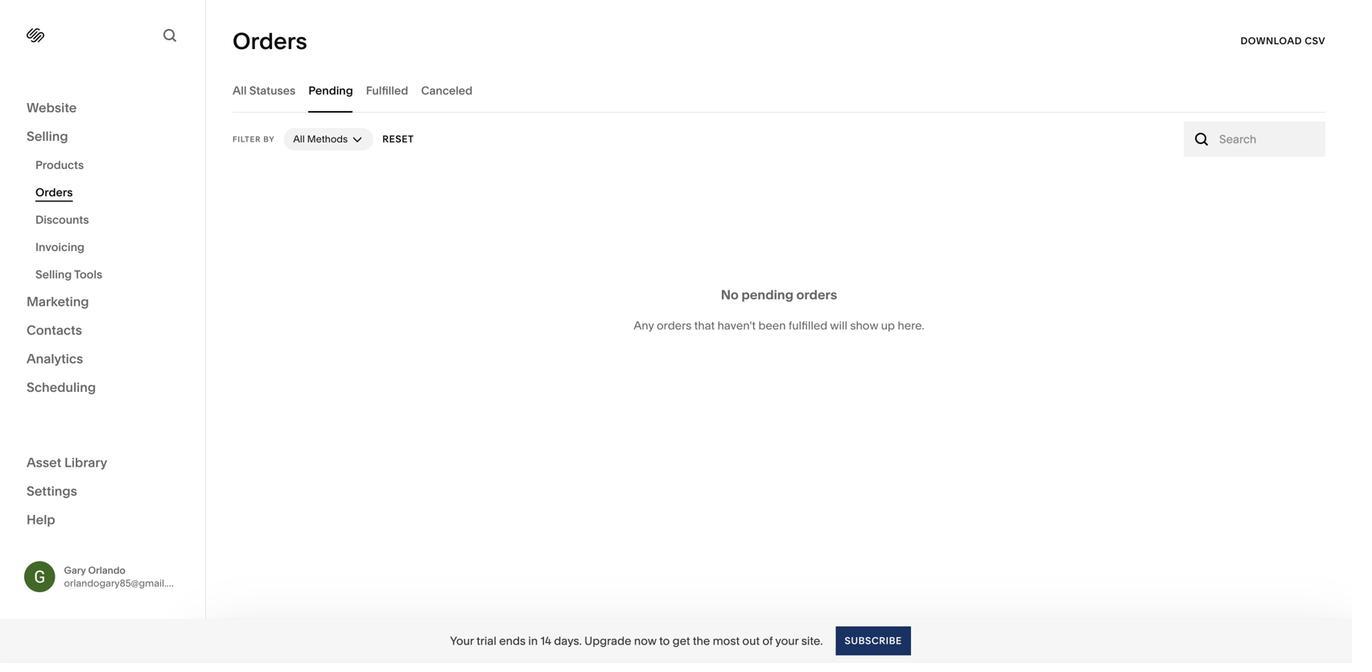 Task type: vqa. For each thing, say whether or not it's contained in the screenshot.
Gary on the bottom left of the page
yes



Task type: locate. For each thing, give the bounding box(es) containing it.
no
[[721, 287, 739, 303]]

all inside tab list
[[233, 84, 247, 97]]

all left statuses
[[233, 84, 247, 97]]

reset button
[[382, 125, 414, 154]]

will
[[830, 319, 848, 332]]

0 vertical spatial all
[[233, 84, 247, 97]]

1 horizontal spatial all
[[293, 133, 305, 145]]

all for all statuses
[[233, 84, 247, 97]]

reset
[[382, 133, 414, 145]]

selling down website
[[27, 128, 68, 144]]

filter
[[233, 134, 261, 144]]

most
[[713, 634, 740, 648]]

all statuses button
[[233, 68, 296, 113]]

orlandogary85@gmail.com
[[64, 577, 187, 589]]

orders
[[797, 287, 837, 303], [657, 319, 692, 332]]

orders right the any
[[657, 319, 692, 332]]

library
[[64, 455, 107, 471]]

0 horizontal spatial all
[[233, 84, 247, 97]]

0 horizontal spatial orders
[[35, 186, 73, 199]]

settings link
[[27, 483, 179, 502]]

methods
[[307, 133, 348, 145]]

orlando
[[88, 564, 126, 576]]

1 vertical spatial all
[[293, 133, 305, 145]]

products link
[[35, 151, 188, 179]]

1 vertical spatial orders
[[657, 319, 692, 332]]

that
[[694, 319, 715, 332]]

asset library link
[[27, 454, 179, 473]]

1 horizontal spatial orders
[[797, 287, 837, 303]]

fulfilled
[[366, 84, 408, 97]]

products
[[35, 158, 84, 172]]

0 horizontal spatial orders
[[657, 319, 692, 332]]

any orders that haven't been fulfilled will show up here.
[[634, 319, 925, 332]]

0 vertical spatial selling
[[27, 128, 68, 144]]

pending button
[[309, 68, 353, 113]]

orders down the products
[[35, 186, 73, 199]]

all methods
[[293, 133, 348, 145]]

been
[[759, 319, 786, 332]]

discounts
[[35, 213, 89, 227]]

up
[[881, 319, 895, 332]]

download csv button
[[1241, 27, 1326, 56]]

in
[[528, 634, 538, 648]]

selling up marketing in the left of the page
[[35, 268, 72, 281]]

all left 'methods'
[[293, 133, 305, 145]]

all methods button
[[284, 128, 374, 151]]

all for all methods
[[293, 133, 305, 145]]

by
[[263, 134, 275, 144]]

orders up fulfilled
[[797, 287, 837, 303]]

haven't
[[718, 319, 756, 332]]

0 vertical spatial orders
[[797, 287, 837, 303]]

get
[[673, 634, 690, 648]]

discounts link
[[35, 206, 188, 233]]

analytics
[[27, 351, 83, 367]]

selling
[[27, 128, 68, 144], [35, 268, 72, 281]]

orders
[[233, 27, 307, 55], [35, 186, 73, 199]]

days.
[[554, 634, 582, 648]]

asset library
[[27, 455, 107, 471]]

analytics link
[[27, 350, 179, 369]]

orders link
[[35, 179, 188, 206]]

orders up statuses
[[233, 27, 307, 55]]

website link
[[27, 99, 179, 118]]

all statuses
[[233, 84, 296, 97]]

to
[[659, 634, 670, 648]]

help
[[27, 512, 55, 528]]

fulfilled button
[[366, 68, 408, 113]]

tab list containing all statuses
[[233, 68, 1326, 113]]

download csv
[[1241, 35, 1326, 47]]

show
[[850, 319, 879, 332]]

selling for selling tools
[[35, 268, 72, 281]]

all
[[233, 84, 247, 97], [293, 133, 305, 145]]

gary orlando orlandogary85@gmail.com
[[64, 564, 187, 589]]

tab list
[[233, 68, 1326, 113]]

pending
[[742, 287, 794, 303]]

settings
[[27, 483, 77, 499]]

1 vertical spatial selling
[[35, 268, 72, 281]]

0 vertical spatial orders
[[233, 27, 307, 55]]

subscribe
[[845, 635, 902, 647]]

1 vertical spatial orders
[[35, 186, 73, 199]]

the
[[693, 634, 710, 648]]



Task type: describe. For each thing, give the bounding box(es) containing it.
contacts
[[27, 322, 82, 338]]

out
[[743, 634, 760, 648]]

Search field
[[1220, 130, 1317, 148]]

marketing
[[27, 294, 89, 310]]

your
[[450, 634, 474, 648]]

of
[[763, 634, 773, 648]]

selling tools
[[35, 268, 102, 281]]

14
[[541, 634, 551, 648]]

contacts link
[[27, 322, 179, 341]]

tools
[[74, 268, 102, 281]]

download
[[1241, 35, 1302, 47]]

any
[[634, 319, 654, 332]]

canceled button
[[421, 68, 473, 113]]

site.
[[802, 634, 823, 648]]

filter by
[[233, 134, 275, 144]]

trial
[[477, 634, 497, 648]]

invoicing
[[35, 240, 84, 254]]

scheduling
[[27, 380, 96, 395]]

canceled
[[421, 84, 473, 97]]

invoicing link
[[35, 233, 188, 261]]

your trial ends in 14 days. upgrade now to get the most out of your site.
[[450, 634, 823, 648]]

ends
[[499, 634, 526, 648]]

scheduling link
[[27, 379, 179, 398]]

no pending orders
[[721, 287, 837, 303]]

upgrade
[[585, 634, 631, 648]]

csv
[[1305, 35, 1326, 47]]

subscribe button
[[836, 627, 911, 656]]

help link
[[27, 511, 55, 529]]

statuses
[[249, 84, 296, 97]]

asset
[[27, 455, 61, 471]]

selling link
[[27, 128, 179, 147]]

1 horizontal spatial orders
[[233, 27, 307, 55]]

selling for selling
[[27, 128, 68, 144]]

website
[[27, 100, 77, 116]]

marketing link
[[27, 293, 179, 312]]

selling tools link
[[35, 261, 188, 288]]

fulfilled
[[789, 319, 828, 332]]

gary
[[64, 564, 86, 576]]

now
[[634, 634, 657, 648]]

pending
[[309, 84, 353, 97]]

here.
[[898, 319, 925, 332]]

your
[[775, 634, 799, 648]]



